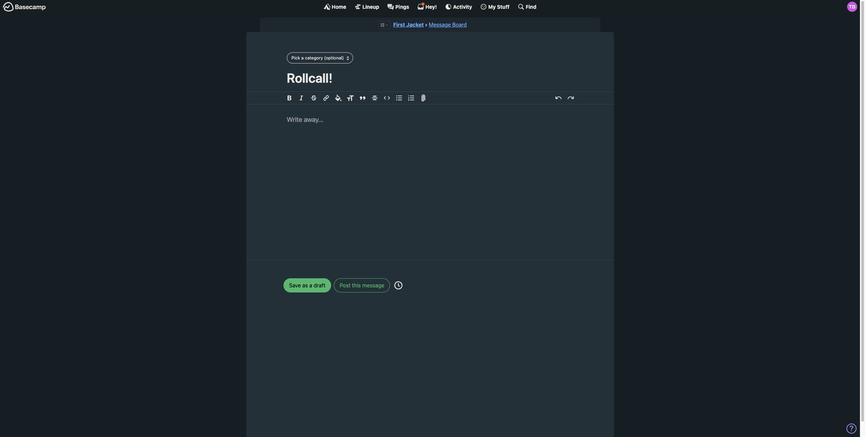 Task type: locate. For each thing, give the bounding box(es) containing it.
hey!
[[426, 4, 437, 10]]

first jacket
[[393, 22, 424, 28]]

post
[[340, 283, 351, 289]]

pick
[[292, 55, 300, 61]]

1 horizontal spatial a
[[310, 283, 312, 289]]

pick a category (optional)
[[292, 55, 344, 61]]

1 vertical spatial a
[[310, 283, 312, 289]]

schedule this to post later image
[[395, 282, 403, 290]]

first
[[393, 22, 405, 28]]

0 vertical spatial a
[[302, 55, 304, 61]]

0 horizontal spatial a
[[302, 55, 304, 61]]

post this message button
[[334, 279, 390, 293]]

hey! button
[[418, 2, 437, 10]]

jacket
[[407, 22, 424, 28]]

my
[[489, 4, 496, 10]]

a inside "button"
[[302, 55, 304, 61]]

a right the "pick"
[[302, 55, 304, 61]]

a
[[302, 55, 304, 61], [310, 283, 312, 289]]

main element
[[0, 0, 861, 13]]

a inside button
[[310, 283, 312, 289]]

save as a draft
[[289, 283, 326, 289]]

tyler black image
[[848, 2, 858, 12]]

board
[[453, 22, 467, 28]]

activity link
[[445, 3, 472, 10]]

message
[[363, 283, 385, 289]]

switch accounts image
[[3, 2, 46, 12]]

draft
[[314, 283, 326, 289]]

a right as
[[310, 283, 312, 289]]



Task type: vqa. For each thing, say whether or not it's contained in the screenshot.
And
no



Task type: describe. For each thing, give the bounding box(es) containing it.
category
[[305, 55, 323, 61]]

(optional)
[[324, 55, 344, 61]]

save as a draft button
[[284, 279, 331, 293]]

my stuff button
[[481, 3, 510, 10]]

lineup link
[[355, 3, 379, 10]]

stuff
[[497, 4, 510, 10]]

pings
[[396, 4, 409, 10]]

activity
[[453, 4, 472, 10]]

post this message
[[340, 283, 385, 289]]

first jacket link
[[393, 22, 424, 28]]

message board link
[[429, 22, 467, 28]]

this
[[352, 283, 361, 289]]

as
[[303, 283, 308, 289]]

Type a title… text field
[[287, 70, 574, 86]]

my stuff
[[489, 4, 510, 10]]

› message board
[[425, 22, 467, 28]]

pick a category (optional) button
[[287, 53, 353, 64]]

home link
[[324, 3, 347, 10]]

lineup
[[363, 4, 379, 10]]

find
[[526, 4, 537, 10]]

›
[[425, 22, 428, 28]]

Write away… text field
[[267, 105, 594, 252]]

pings button
[[388, 3, 409, 10]]

find button
[[518, 3, 537, 10]]

message
[[429, 22, 451, 28]]

home
[[332, 4, 347, 10]]

save
[[289, 283, 301, 289]]



